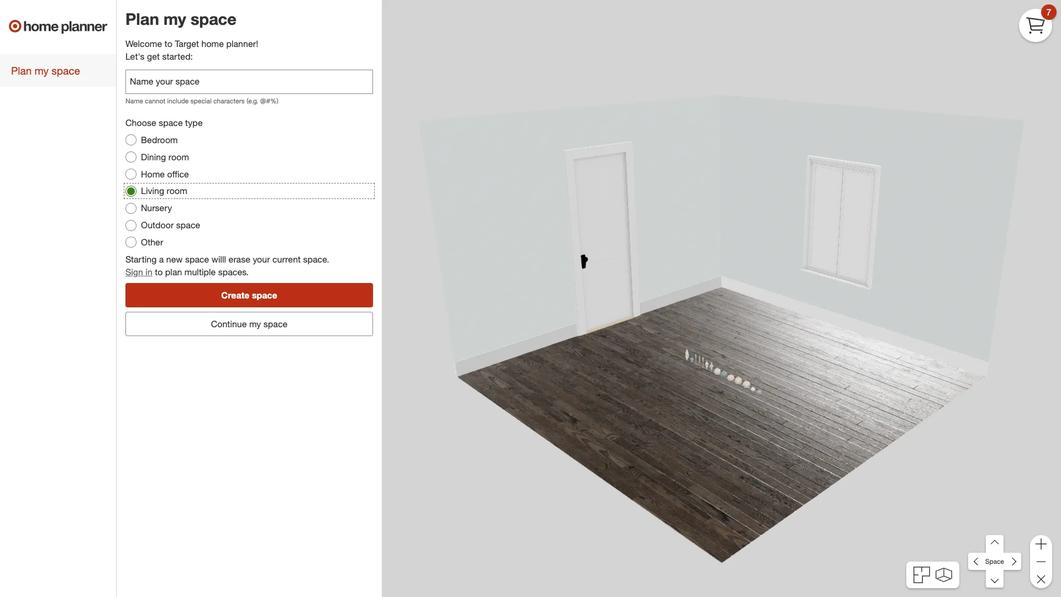 Task type: describe. For each thing, give the bounding box(es) containing it.
continue my space
[[211, 318, 288, 329]]

erase
[[229, 254, 250, 265]]

type
[[185, 117, 203, 128]]

outdoor space
[[141, 220, 200, 231]]

sign
[[125, 266, 143, 277]]

plan my space inside button
[[11, 64, 80, 77]]

continue my space button
[[125, 312, 373, 336]]

let's
[[125, 51, 145, 62]]

space inside the starting a new space willl erase your current space. sign in to plan multiple spaces.
[[185, 254, 209, 265]]

home
[[141, 168, 165, 179]]

7
[[1047, 6, 1052, 17]]

to inside the starting a new space willl erase your current space. sign in to plan multiple spaces.
[[155, 266, 163, 277]]

get
[[147, 51, 160, 62]]

pan camera right 30° image
[[1004, 553, 1022, 570]]

started:
[[162, 51, 193, 62]]

space right outdoor
[[176, 220, 200, 231]]

plan
[[165, 266, 182, 277]]

planner!
[[226, 38, 258, 49]]

room for dining room
[[168, 151, 189, 162]]

tilt camera up 30° image
[[986, 535, 1004, 553]]

home office
[[141, 168, 189, 179]]

plan inside button
[[11, 64, 32, 77]]

dining room
[[141, 151, 189, 162]]

2 vertical spatial my
[[249, 318, 261, 329]]

0 vertical spatial my
[[164, 9, 186, 29]]

other
[[141, 237, 163, 248]]

current
[[273, 254, 301, 265]]

home
[[202, 38, 224, 49]]

create
[[221, 289, 250, 300]]

cannot
[[145, 97, 165, 105]]

space.
[[303, 254, 329, 265]]

name
[[125, 97, 143, 105]]

special
[[191, 97, 212, 105]]

1 vertical spatial my
[[35, 64, 49, 77]]

dining
[[141, 151, 166, 162]]

living
[[141, 185, 164, 197]]

pan camera left 30° image
[[969, 553, 987, 570]]

1 horizontal spatial plan
[[125, 9, 159, 29]]

your
[[253, 254, 270, 265]]

multiple
[[185, 266, 216, 277]]



Task type: locate. For each thing, give the bounding box(es) containing it.
0 vertical spatial room
[[168, 151, 189, 162]]

nursery
[[141, 203, 172, 214]]

Living room radio
[[125, 186, 137, 197]]

Bedroom radio
[[125, 135, 137, 146]]

office
[[167, 168, 189, 179]]

starting
[[125, 254, 157, 265]]

1 vertical spatial to
[[155, 266, 163, 277]]

willl
[[212, 254, 226, 265]]

space right create
[[252, 289, 277, 300]]

a
[[159, 254, 164, 265]]

1 horizontal spatial my
[[164, 9, 186, 29]]

welcome to target home planner! let's get started:
[[125, 38, 258, 62]]

continue
[[211, 318, 247, 329]]

create space
[[221, 289, 277, 300]]

Dining room radio
[[125, 152, 137, 163]]

my down home planner landing page image
[[35, 64, 49, 77]]

1 vertical spatial room
[[167, 185, 187, 197]]

Nursery radio
[[125, 203, 137, 214]]

0 vertical spatial to
[[165, 38, 172, 49]]

to
[[165, 38, 172, 49], [155, 266, 163, 277]]

top view button icon image
[[914, 567, 931, 583]]

in
[[146, 266, 152, 277]]

1 vertical spatial plan
[[11, 64, 32, 77]]

create space button
[[125, 283, 373, 307]]

room down the office
[[167, 185, 187, 197]]

0 vertical spatial plan
[[125, 9, 159, 29]]

plan my space up target
[[125, 9, 237, 29]]

0 horizontal spatial my
[[35, 64, 49, 77]]

front view button icon image
[[936, 568, 952, 582]]

1 horizontal spatial to
[[165, 38, 172, 49]]

sign in button
[[125, 266, 152, 278]]

name cannot include special characters (e.g. @#%)
[[125, 97, 278, 105]]

choose
[[125, 117, 156, 128]]

living room
[[141, 185, 187, 197]]

include
[[167, 97, 189, 105]]

space
[[986, 557, 1005, 566]]

welcome
[[125, 38, 162, 49]]

my
[[164, 9, 186, 29], [35, 64, 49, 77], [249, 318, 261, 329]]

my right continue
[[249, 318, 261, 329]]

@#%)
[[260, 97, 278, 105]]

tilt camera down 30° image
[[986, 570, 1004, 588]]

plan my space button
[[0, 54, 116, 87]]

to right in
[[155, 266, 163, 277]]

room for living room
[[167, 185, 187, 197]]

1 horizontal spatial plan my space
[[125, 9, 237, 29]]

my up target
[[164, 9, 186, 29]]

room
[[168, 151, 189, 162], [167, 185, 187, 197]]

space down home planner landing page image
[[52, 64, 80, 77]]

starting a new space willl erase your current space. sign in to plan multiple spaces.
[[125, 254, 329, 277]]

space up home
[[191, 9, 237, 29]]

room up the office
[[168, 151, 189, 162]]

plan my space down home planner landing page image
[[11, 64, 80, 77]]

7 button
[[1019, 4, 1057, 42]]

plan my space
[[125, 9, 237, 29], [11, 64, 80, 77]]

choose space type
[[125, 117, 203, 128]]

new
[[166, 254, 183, 265]]

2 horizontal spatial my
[[249, 318, 261, 329]]

to inside 'welcome to target home planner! let's get started:'
[[165, 38, 172, 49]]

(e.g.
[[247, 97, 258, 105]]

characters
[[213, 97, 245, 105]]

None text field
[[125, 70, 373, 94]]

outdoor
[[141, 220, 174, 231]]

space
[[191, 9, 237, 29], [52, 64, 80, 77], [159, 117, 183, 128], [176, 220, 200, 231], [185, 254, 209, 265], [252, 289, 277, 300], [264, 318, 288, 329]]

plan
[[125, 9, 159, 29], [11, 64, 32, 77]]

Outdoor space radio
[[125, 220, 137, 231]]

space up multiple
[[185, 254, 209, 265]]

spaces.
[[218, 266, 249, 277]]

target
[[175, 38, 199, 49]]

bedroom
[[141, 134, 178, 145]]

Home office radio
[[125, 169, 137, 180]]

space up bedroom
[[159, 117, 183, 128]]

1 vertical spatial plan my space
[[11, 64, 80, 77]]

0 horizontal spatial to
[[155, 266, 163, 277]]

to up started: at left top
[[165, 38, 172, 49]]

0 horizontal spatial plan
[[11, 64, 32, 77]]

Other radio
[[125, 237, 137, 248]]

home planner landing page image
[[9, 9, 107, 44]]

space down create space button on the left
[[264, 318, 288, 329]]

0 vertical spatial plan my space
[[125, 9, 237, 29]]

0 horizontal spatial plan my space
[[11, 64, 80, 77]]

space inside button
[[252, 289, 277, 300]]



Task type: vqa. For each thing, say whether or not it's contained in the screenshot.
the When corresponding to $1.50
no



